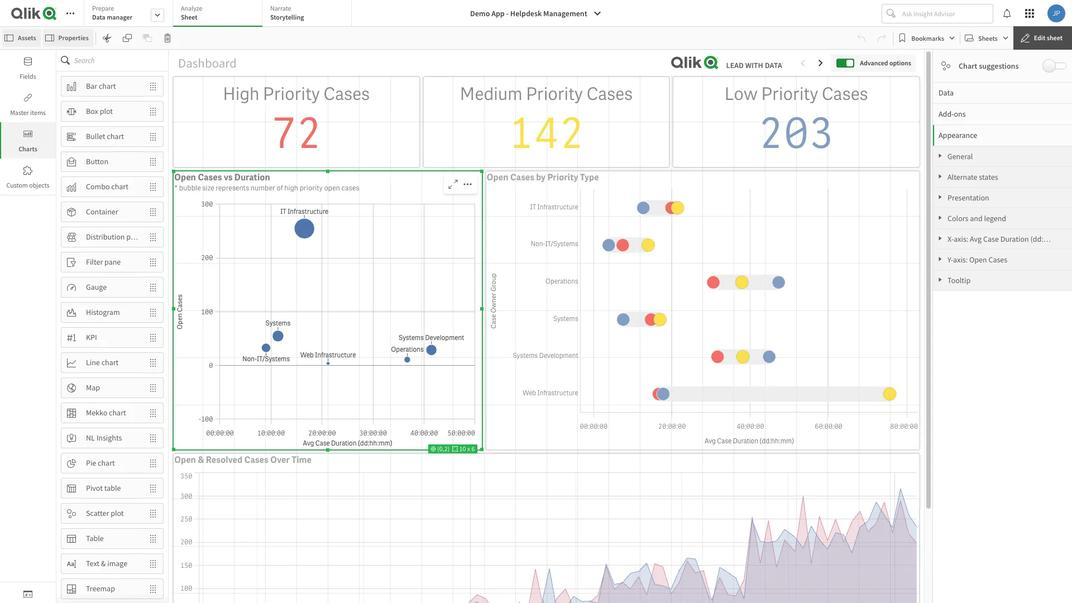 Task type: locate. For each thing, give the bounding box(es) containing it.
x-
[[948, 234, 954, 244]]

move image for filter pane
[[143, 253, 163, 272]]

0 vertical spatial &
[[198, 454, 204, 466]]

sheet
[[1047, 34, 1063, 42]]

priority for 203
[[761, 83, 818, 105]]

legend
[[984, 213, 1006, 223]]

data up add-
[[939, 88, 954, 98]]

tooltip
[[948, 275, 971, 285]]

12 move image from the top
[[143, 579, 163, 598]]

move image for line chart
[[143, 353, 163, 372]]

chart
[[959, 61, 977, 71]]

& right text
[[101, 558, 106, 568]]

chart right bullet at the top left
[[107, 131, 124, 141]]

move image for text & image
[[143, 554, 163, 573]]

triangle right image for general
[[933, 153, 948, 159]]

triangle right image
[[933, 194, 948, 200], [933, 215, 948, 221], [933, 236, 948, 241], [933, 256, 948, 262], [933, 277, 948, 283]]

tab list containing prepare
[[84, 0, 356, 28]]

chart right mekko
[[109, 408, 126, 418]]

& for resolved
[[198, 454, 204, 466]]

4 triangle right image from the top
[[933, 256, 948, 262]]

suggestions
[[979, 61, 1019, 71]]

move image for pie chart
[[143, 454, 163, 473]]

Search text field
[[74, 50, 168, 71]]

tab list
[[84, 0, 356, 28]]

7 move image from the top
[[143, 403, 163, 422]]

1 horizontal spatial data
[[939, 88, 954, 98]]

triangle right image down x-
[[933, 256, 948, 262]]

data
[[92, 13, 105, 21], [939, 88, 954, 98]]

9 move image from the top
[[143, 504, 163, 523]]

and
[[970, 213, 983, 223]]

add-ons
[[939, 109, 966, 119]]

chart for bar chart
[[99, 81, 116, 91]]

1 vertical spatial duration
[[1000, 234, 1029, 244]]

&
[[198, 454, 204, 466], [101, 558, 106, 568]]

open left by at the right top of the page
[[487, 171, 508, 183]]

6 move image from the top
[[143, 353, 163, 372]]

move image
[[143, 102, 163, 121], [143, 127, 163, 146], [143, 177, 163, 196], [143, 228, 163, 247], [143, 278, 163, 297], [143, 303, 163, 322], [143, 378, 163, 397], [143, 429, 163, 448], [143, 479, 163, 498]]

2 triangle right image from the top
[[933, 215, 948, 221]]

table
[[104, 483, 121, 493]]

master items
[[10, 108, 46, 117]]

prepare data manager
[[92, 4, 132, 21]]

box
[[86, 106, 98, 116]]

axis: up tooltip on the top right
[[953, 255, 968, 265]]

duration
[[234, 171, 270, 183], [1000, 234, 1029, 244]]

priority inside high priority cases 72
[[263, 83, 320, 105]]

low
[[724, 83, 758, 105]]

0 horizontal spatial duration
[[234, 171, 270, 183]]

move image for button
[[143, 152, 163, 171]]

copy image
[[123, 34, 132, 42]]

by
[[536, 171, 546, 183]]

pie
[[86, 458, 96, 468]]

presentation
[[948, 193, 989, 203]]

plot right scatter
[[111, 508, 124, 518]]

add-ons tab
[[933, 103, 1072, 125]]

demo app - helpdesk management
[[470, 8, 587, 18]]

chart right combo
[[111, 182, 128, 192]]

gauge
[[86, 282, 107, 292]]

2 vertical spatial plot
[[111, 508, 124, 518]]

chart right bar
[[99, 81, 116, 91]]

move image for nl insights
[[143, 429, 163, 448]]

priority
[[263, 83, 320, 105], [526, 83, 583, 105], [761, 83, 818, 105], [547, 171, 578, 183]]

plot
[[100, 106, 113, 116], [126, 232, 139, 242], [111, 508, 124, 518]]

1 vertical spatial triangle right image
[[933, 174, 948, 179]]

0 vertical spatial plot
[[100, 106, 113, 116]]

10 move image from the top
[[143, 529, 163, 548]]

advanced
[[860, 58, 888, 67]]

triangle right image for tooltip
[[933, 277, 948, 283]]

3 move image from the top
[[143, 177, 163, 196]]

triangle right image up the colors at the right top
[[933, 194, 948, 200]]

(dd:hh:mm)
[[1030, 234, 1069, 244]]

open for open & resolved cases over time
[[174, 454, 196, 466]]

0 vertical spatial duration
[[234, 171, 270, 183]]

2 move image from the top
[[143, 127, 163, 146]]

triangle right image down y-
[[933, 277, 948, 283]]

move image for bar chart
[[143, 77, 163, 96]]

assets
[[18, 34, 36, 42]]

fields button
[[0, 50, 56, 86]]

scatter chart image
[[941, 61, 950, 70]]

9 move image from the top
[[143, 479, 163, 498]]

chart
[[99, 81, 116, 91], [107, 131, 124, 141], [111, 182, 128, 192], [101, 357, 119, 367], [109, 408, 126, 418], [98, 458, 115, 468]]

chart suggestions
[[959, 61, 1019, 71]]

kpi
[[86, 332, 97, 342]]

1 triangle right image from the top
[[933, 194, 948, 200]]

priority inside low priority cases 203
[[761, 83, 818, 105]]

triangle right image for presentation
[[933, 194, 948, 200]]

pivot table
[[86, 483, 121, 493]]

table
[[86, 533, 104, 543]]

application
[[0, 0, 1072, 603]]

3 triangle right image from the top
[[933, 236, 948, 241]]

triangle right image
[[933, 153, 948, 159], [933, 174, 948, 179]]

4 move image from the top
[[143, 253, 163, 272]]

puzzle image
[[23, 166, 32, 175]]

delete image
[[163, 34, 172, 42]]

insights
[[96, 433, 122, 443]]

triangle right image for alternate states
[[933, 174, 948, 179]]

open
[[174, 171, 196, 183], [487, 171, 508, 183], [969, 255, 987, 265], [174, 454, 196, 466]]

0 vertical spatial axis:
[[954, 234, 968, 244]]

alternate states
[[948, 172, 998, 182]]

1 triangle right image from the top
[[933, 153, 948, 159]]

chart right line
[[101, 357, 119, 367]]

1 vertical spatial axis:
[[953, 255, 968, 265]]

move image for scatter plot
[[143, 504, 163, 523]]

move image for kpi
[[143, 328, 163, 347]]

cases inside the open cases vs duration * bubble size represents number of high priority open cases
[[198, 171, 222, 183]]

medium
[[460, 83, 522, 105]]

line chart
[[86, 357, 119, 367]]

open inside the open cases vs duration * bubble size represents number of high priority open cases
[[174, 171, 196, 183]]

nl insights
[[86, 433, 122, 443]]

open left resolved
[[174, 454, 196, 466]]

open cases vs duration * bubble size represents number of high priority open cases
[[174, 171, 359, 192]]

11 move image from the top
[[143, 554, 163, 573]]

of
[[277, 183, 283, 192]]

open left size
[[174, 171, 196, 183]]

combo chart
[[86, 182, 128, 192]]

move image for treemap
[[143, 579, 163, 598]]

cases inside 'medium priority cases 142'
[[586, 83, 633, 105]]

move image
[[143, 77, 163, 96], [143, 152, 163, 171], [143, 202, 163, 221], [143, 253, 163, 272], [143, 328, 163, 347], [143, 353, 163, 372], [143, 403, 163, 422], [143, 454, 163, 473], [143, 504, 163, 523], [143, 529, 163, 548], [143, 554, 163, 573], [143, 579, 163, 598]]

application containing 72
[[0, 0, 1072, 603]]

data inside tab
[[939, 88, 954, 98]]

8 move image from the top
[[143, 429, 163, 448]]

plot right distribution
[[126, 232, 139, 242]]

charts button
[[0, 122, 56, 159]]

0 horizontal spatial data
[[92, 13, 105, 21]]

move image for bullet chart
[[143, 127, 163, 146]]

3 move image from the top
[[143, 202, 163, 221]]

axis: left "avg"
[[954, 234, 968, 244]]

move image for container
[[143, 202, 163, 221]]

triangle right image up x-
[[933, 215, 948, 221]]

1 move image from the top
[[143, 77, 163, 96]]

chart right pie
[[98, 458, 115, 468]]

bookmarks button
[[896, 29, 958, 47]]

y-axis: open cases
[[948, 255, 1007, 265]]

2 triangle right image from the top
[[933, 174, 948, 179]]

treemap
[[86, 584, 115, 594]]

1 vertical spatial plot
[[126, 232, 139, 242]]

axis:
[[954, 234, 968, 244], [953, 255, 968, 265]]

move image for distribution plot
[[143, 228, 163, 247]]

triangle right image up y-
[[933, 236, 948, 241]]

5 triangle right image from the top
[[933, 277, 948, 283]]

low priority cases 203
[[724, 83, 868, 161]]

4 move image from the top
[[143, 228, 163, 247]]

10
[[459, 444, 466, 453]]

app
[[491, 8, 505, 18]]

6 move image from the top
[[143, 303, 163, 322]]

custom
[[6, 181, 28, 189]]

object image
[[23, 130, 32, 138]]

plot right box
[[100, 106, 113, 116]]

sheets
[[978, 34, 998, 42]]

number
[[251, 183, 275, 192]]

cases inside high priority cases 72
[[323, 83, 370, 105]]

fields
[[20, 72, 36, 80]]

image
[[107, 558, 127, 568]]

open cases by priority type
[[487, 171, 599, 183]]

priority inside 'medium priority cases 142'
[[526, 83, 583, 105]]

0 vertical spatial data
[[92, 13, 105, 21]]

0 horizontal spatial &
[[101, 558, 106, 568]]

8 move image from the top
[[143, 454, 163, 473]]

move image for combo chart
[[143, 177, 163, 196]]

triangle right image down the appearance on the top right of page
[[933, 153, 948, 159]]

5 move image from the top
[[143, 328, 163, 347]]

priority for 142
[[526, 83, 583, 105]]

triangle right image down general
[[933, 174, 948, 179]]

scatter
[[86, 508, 109, 518]]

duration right case
[[1000, 234, 1029, 244]]

open down "avg"
[[969, 255, 987, 265]]

triangle right image for x-axis: avg case duration (dd:hh:mm)
[[933, 236, 948, 241]]

distribution
[[86, 232, 125, 242]]

5 move image from the top
[[143, 278, 163, 297]]

properties
[[58, 34, 89, 42]]

0 vertical spatial triangle right image
[[933, 153, 948, 159]]

bar chart
[[86, 81, 116, 91]]

items
[[30, 108, 46, 117]]

7 move image from the top
[[143, 378, 163, 397]]

duration right vs
[[234, 171, 270, 183]]

data down prepare
[[92, 13, 105, 21]]

general
[[948, 151, 973, 161]]

2 move image from the top
[[143, 152, 163, 171]]

1 vertical spatial &
[[101, 558, 106, 568]]

edit sheet button
[[1013, 26, 1072, 50]]

chart for line chart
[[101, 357, 119, 367]]

1 move image from the top
[[143, 102, 163, 121]]

72
[[271, 105, 322, 161]]

plot for scatter plot
[[111, 508, 124, 518]]

ons
[[954, 109, 966, 119]]

states
[[979, 172, 998, 182]]

1 horizontal spatial &
[[198, 454, 204, 466]]

priority
[[300, 183, 323, 192]]

1 vertical spatial data
[[939, 88, 954, 98]]

master items button
[[0, 86, 56, 122]]

& left resolved
[[198, 454, 204, 466]]



Task type: vqa. For each thing, say whether or not it's contained in the screenshot.
Labels
no



Task type: describe. For each thing, give the bounding box(es) containing it.
appearance tab
[[933, 125, 1072, 146]]

custom objects button
[[0, 159, 56, 195]]

open for open cases by priority type
[[487, 171, 508, 183]]

6
[[472, 444, 475, 453]]

open & resolved cases over time
[[174, 454, 312, 466]]

time
[[292, 454, 312, 466]]

avg
[[970, 234, 982, 244]]

edit
[[1034, 34, 1045, 42]]

represents
[[216, 183, 249, 192]]

Ask Insight Advisor text field
[[900, 4, 993, 22]]

histogram
[[86, 307, 120, 317]]

scatter plot
[[86, 508, 124, 518]]

open
[[324, 183, 340, 192]]

mekko chart
[[86, 408, 126, 418]]

bar
[[86, 81, 97, 91]]

plot for box plot
[[100, 106, 113, 116]]

x-axis: avg case duration (dd:hh:mm)
[[948, 234, 1069, 244]]

text
[[86, 558, 99, 568]]

chart for mekko chart
[[109, 408, 126, 418]]

move image for gauge
[[143, 278, 163, 297]]

master
[[10, 108, 29, 117]]

assets button
[[2, 29, 41, 47]]

open for open cases vs duration * bubble size represents number of high priority open cases
[[174, 171, 196, 183]]

142
[[508, 105, 584, 161]]

next sheet: performance image
[[817, 58, 825, 67]]

management
[[543, 8, 587, 18]]

resolved
[[206, 454, 242, 466]]

& for image
[[101, 558, 106, 568]]

pie chart
[[86, 458, 115, 468]]

y-
[[948, 255, 953, 265]]

sheets button
[[963, 29, 1011, 47]]

analyze sheet
[[181, 4, 202, 21]]

add-
[[939, 109, 954, 119]]

chart for pie chart
[[98, 458, 115, 468]]

advanced options
[[860, 58, 911, 67]]

database image
[[23, 57, 32, 66]]

storytelling
[[270, 13, 304, 21]]

x
[[467, 444, 470, 453]]

*
[[174, 183, 178, 192]]

size
[[202, 183, 214, 192]]

narrate
[[270, 4, 291, 12]]

plot for distribution plot
[[126, 232, 139, 242]]

line
[[86, 357, 100, 367]]

over
[[270, 454, 290, 466]]

filter
[[86, 257, 103, 267]]

container
[[86, 207, 118, 217]]

alternate
[[948, 172, 977, 182]]

bullet
[[86, 131, 105, 141]]

link image
[[23, 93, 32, 102]]

colors
[[948, 213, 968, 223]]

button
[[86, 156, 108, 166]]

priority for 72
[[263, 83, 320, 105]]

chart for bullet chart
[[107, 131, 124, 141]]

sheet
[[181, 13, 197, 21]]

type
[[580, 171, 599, 183]]

medium priority cases 142
[[460, 83, 633, 161]]

-
[[506, 8, 509, 18]]

203
[[758, 105, 834, 161]]

axis: for y-
[[953, 255, 968, 265]]

duration inside the open cases vs duration * bubble size represents number of high priority open cases
[[234, 171, 270, 183]]

demo app - helpdesk management button
[[463, 4, 608, 22]]

filter pane
[[86, 257, 121, 267]]

bubble
[[179, 183, 201, 192]]

(0,2)
[[436, 444, 452, 453]]

analyze
[[181, 4, 202, 12]]

high priority cases 72
[[223, 83, 370, 161]]

box plot
[[86, 106, 113, 116]]

move image for map
[[143, 378, 163, 397]]

james peterson image
[[1047, 4, 1065, 22]]

move image for histogram
[[143, 303, 163, 322]]

custom objects
[[6, 181, 49, 189]]

triangle right image for colors and legend
[[933, 215, 948, 221]]

mekko
[[86, 408, 107, 418]]

map
[[86, 383, 100, 393]]

properties button
[[43, 29, 93, 47]]

10 x 6
[[458, 444, 475, 453]]

data inside prepare data manager
[[92, 13, 105, 21]]

move image for box plot
[[143, 102, 163, 121]]

edit sheet
[[1034, 34, 1063, 42]]

axis: for x-
[[954, 234, 968, 244]]

cases
[[341, 183, 359, 192]]

helpdesk
[[510, 8, 542, 18]]

cut image
[[103, 34, 111, 42]]

high
[[223, 83, 259, 105]]

distribution plot
[[86, 232, 139, 242]]

case
[[983, 234, 999, 244]]

bullet chart
[[86, 131, 124, 141]]

move image for pivot table
[[143, 479, 163, 498]]

1 horizontal spatial duration
[[1000, 234, 1029, 244]]

triangle right image for y-axis: open cases
[[933, 256, 948, 262]]

chart for combo chart
[[111, 182, 128, 192]]

narrate storytelling
[[270, 4, 304, 21]]

move image for table
[[143, 529, 163, 548]]

cases inside low priority cases 203
[[822, 83, 868, 105]]

colors and legend
[[948, 213, 1006, 223]]

charts
[[19, 145, 37, 153]]

move image for mekko chart
[[143, 403, 163, 422]]

appearance
[[939, 130, 977, 140]]

demo
[[470, 8, 490, 18]]

pane
[[104, 257, 121, 267]]

data tab
[[933, 82, 1072, 103]]

variables image
[[23, 590, 32, 599]]

nl
[[86, 433, 95, 443]]

prepare
[[92, 4, 114, 12]]



